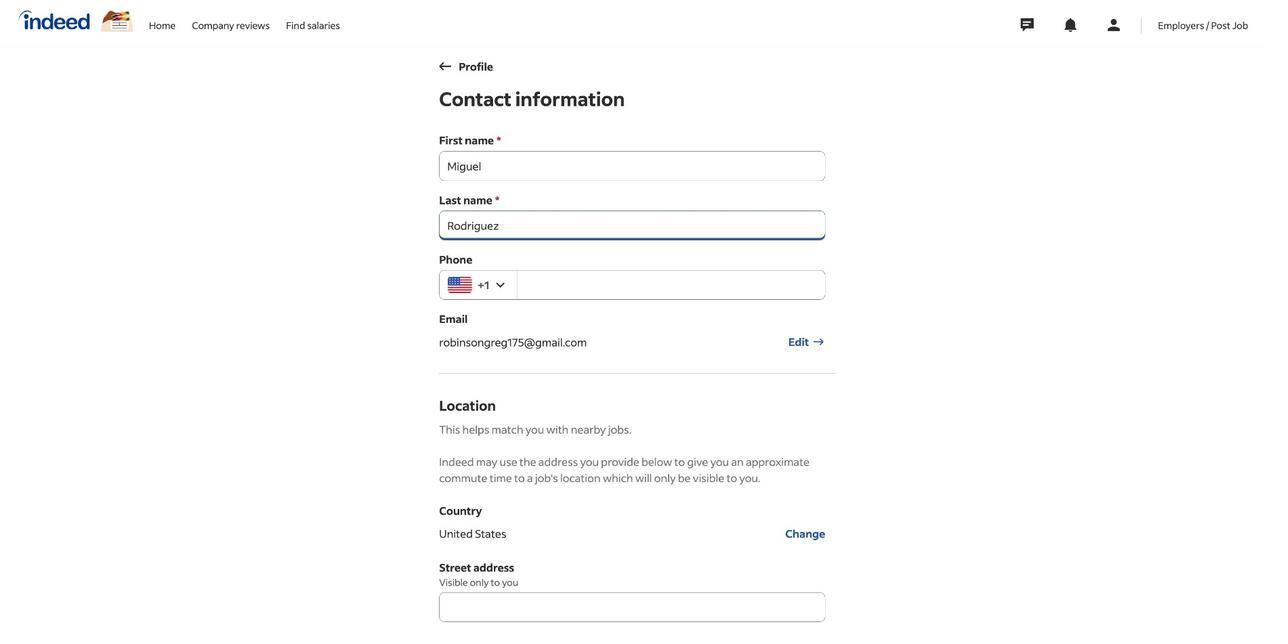 Task type: vqa. For each thing, say whether or not it's contained in the screenshot.
Contact information element
yes



Task type: locate. For each thing, give the bounding box(es) containing it.
contact information element
[[439, 87, 836, 637]]

None field
[[439, 151, 825, 181], [439, 211, 825, 241], [439, 593, 825, 622], [439, 151, 825, 181], [439, 211, 825, 241], [439, 593, 825, 622]]



Task type: describe. For each thing, give the bounding box(es) containing it.
Type phone number telephone field
[[517, 270, 825, 300]]



